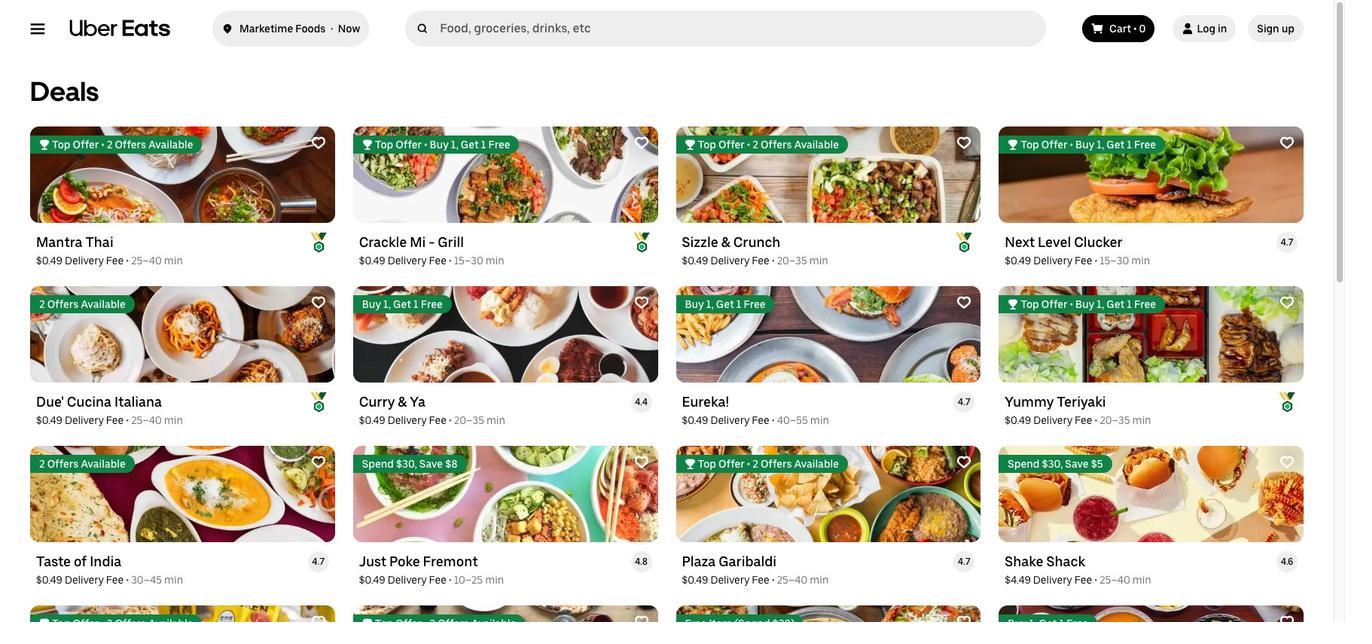 Task type: describe. For each thing, give the bounding box(es) containing it.
log
[[1197, 23, 1216, 35]]

deliver to image
[[221, 20, 234, 38]]

uber eats home image
[[69, 20, 170, 38]]

1 • from the left
[[330, 23, 333, 35]]

log in
[[1197, 23, 1227, 35]]

main navigation menu image
[[30, 21, 45, 36]]

0
[[1139, 23, 1146, 35]]

marketime
[[240, 23, 293, 35]]

cart • 0
[[1110, 23, 1146, 35]]

marketime foods • now
[[240, 23, 360, 35]]

up
[[1282, 23, 1295, 35]]



Task type: vqa. For each thing, say whether or not it's contained in the screenshot.
Popular
no



Task type: locate. For each thing, give the bounding box(es) containing it.
now
[[338, 23, 360, 35]]

sign
[[1257, 23, 1280, 35]]

foods
[[295, 23, 326, 35]]

add to favorites image
[[311, 136, 326, 151], [1280, 136, 1295, 151], [1280, 295, 1295, 310], [311, 455, 326, 470], [634, 455, 649, 470], [1280, 455, 1295, 470], [311, 615, 326, 622]]

sign up link
[[1248, 15, 1304, 42]]

•
[[330, 23, 333, 35], [1134, 23, 1137, 35]]

2 • from the left
[[1134, 23, 1137, 35]]

sign up
[[1257, 23, 1295, 35]]

deals
[[30, 75, 99, 108]]

cart
[[1110, 23, 1131, 35]]

add to favorites image
[[634, 136, 649, 151], [957, 136, 972, 151], [311, 295, 326, 310], [634, 295, 649, 310], [957, 295, 972, 310], [957, 455, 972, 470], [634, 615, 649, 622], [957, 615, 972, 622], [1280, 615, 1295, 622]]

• left the now
[[330, 23, 333, 35]]

• left the 0
[[1134, 23, 1137, 35]]

Food, groceries, drinks, etc text field
[[440, 21, 1040, 36]]

0 horizontal spatial •
[[330, 23, 333, 35]]

in
[[1218, 23, 1227, 35]]

log in link
[[1173, 15, 1236, 42]]

1 horizontal spatial •
[[1134, 23, 1137, 35]]



